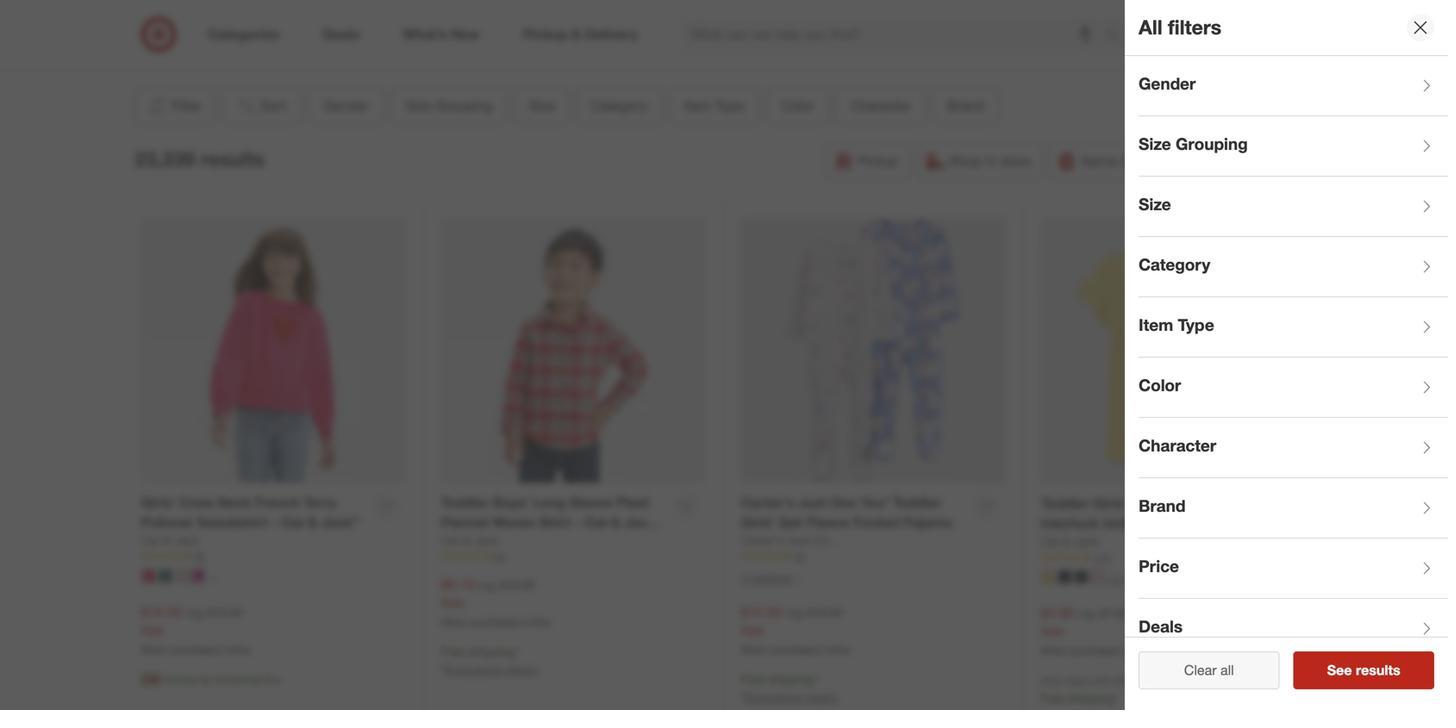 Task type: describe. For each thing, give the bounding box(es) containing it.
cat & jack link for pullover
[[141, 533, 199, 550]]

$10.50
[[141, 604, 182, 621]]

reg for $12.60
[[786, 605, 803, 620]]

with
[[1093, 675, 1112, 688]]

all
[[1221, 662, 1235, 679]]

type inside all filters dialog
[[1178, 315, 1215, 335]]

redcard™
[[785, 33, 840, 48]]

cat down interlock
[[1041, 534, 1060, 549]]

free shipping * * exclusions apply. for $9.10
[[441, 645, 539, 678]]

girls' crew neck french terry pullover sweatshirt - cat & jack™ link
[[141, 493, 366, 533]]

24
[[495, 551, 506, 564]]

2 horizontal spatial shipping
[[1069, 691, 1115, 706]]

carter's just one you®️ toddler girls' 2pk fleece footed pajama
[[741, 494, 952, 531]]

toddler girls' short sleeve interlock uniform polo shirt - cat & jack™
[[1041, 495, 1260, 552]]

1 horizontal spatial character button
[[1139, 418, 1449, 479]]

purchased for $10.50
[[171, 644, 220, 657]]

deals inside button
[[1139, 617, 1183, 637]]

store
[[1000, 153, 1031, 169]]

only ships with $35 orders
[[1041, 675, 1164, 688]]

reg for $4.90
[[1078, 606, 1096, 621]]

when for $9.10
[[441, 616, 468, 629]]

circle™
[[636, 33, 673, 48]]

online for $12.60
[[823, 644, 851, 657]]

pickup
[[857, 153, 899, 169]]

plaid
[[616, 494, 649, 511]]

0 vertical spatial item
[[684, 97, 712, 114]]

redcard™ link
[[724, 0, 901, 49]]

price
[[1139, 557, 1180, 577]]

top
[[433, 33, 453, 48]]

0 horizontal spatial category
[[591, 97, 648, 114]]

shipping button
[[1216, 142, 1314, 180]]

fleece
[[807, 514, 850, 531]]

purchased for $4.90
[[1071, 645, 1120, 658]]

pickup button
[[826, 142, 910, 180]]

141 link
[[1041, 551, 1308, 566]]

one for you
[[814, 533, 837, 549]]

neck
[[217, 494, 251, 511]]

97
[[795, 551, 806, 564]]

87
[[194, 551, 206, 564]]

red
[[441, 534, 467, 551]]

search
[[1098, 28, 1139, 44]]

online for $10.50
[[223, 644, 251, 657]]

french
[[255, 494, 300, 511]]

online for $4.90
[[1123, 645, 1151, 658]]

sale for $9.10
[[441, 596, 465, 611]]

search button
[[1098, 16, 1139, 57]]

arrives by christmas eve
[[165, 673, 281, 686]]

just for you
[[788, 533, 811, 549]]

cat inside girls' crew neck french terry pullover sweatshirt - cat & jack™
[[281, 514, 304, 531]]

deals inside 'link'
[[456, 33, 487, 48]]

carter's just one you®️ toddler girls' 2pk fleece footed pajama link
[[741, 493, 966, 533]]

ships
[[1065, 675, 1090, 688]]

you
[[840, 533, 860, 549]]

target
[[599, 33, 632, 48]]

top deals link
[[372, 0, 548, 49]]

0 horizontal spatial size grouping button
[[391, 87, 508, 125]]

carter's for carter's just one you®️ toddler girls' 2pk fleece footed pajama
[[741, 494, 795, 511]]

day
[[1121, 153, 1145, 169]]

0 horizontal spatial gender button
[[309, 87, 384, 125]]

clear
[[1185, 662, 1217, 679]]

shirt for woven
[[540, 514, 571, 531]]

all filters
[[1139, 15, 1222, 39]]

0 horizontal spatial gender
[[323, 97, 370, 114]]

shipping for $9.10
[[468, 645, 514, 660]]

0 vertical spatial category button
[[577, 87, 663, 125]]

141
[[1095, 552, 1112, 564]]

orders
[[1134, 675, 1164, 688]]

sale for $4.90
[[1041, 624, 1065, 639]]

jack™ for toddler girls' short sleeve interlock uniform polo shirt - cat & jack™
[[1055, 535, 1093, 552]]

exclusions apply. button for $9.10
[[445, 662, 539, 679]]

toddler girls' short sleeve interlock uniform polo shirt - cat & jack™ link
[[1041, 494, 1267, 552]]

arrives
[[165, 673, 197, 686]]

1 vertical spatial category button
[[1139, 237, 1449, 297]]

top deals
[[433, 33, 487, 48]]

jack™ for toddler boys' long sleeve plaid flannel woven shirt - cat & jack™ red
[[624, 514, 663, 531]]

cat down flannel
[[441, 533, 460, 549]]

purchased for $12.60
[[771, 644, 820, 657]]

boys'
[[493, 494, 529, 511]]

cat inside toddler girls' short sleeve interlock uniform polo shirt - cat & jack™
[[1237, 515, 1260, 532]]

see results
[[1328, 662, 1401, 679]]

$7.00
[[1099, 606, 1129, 621]]

0 horizontal spatial item type
[[684, 97, 745, 114]]

exclusions apply. button for $12.60
[[745, 689, 839, 706]]

same day delivery
[[1081, 153, 1198, 169]]

$9.10
[[441, 576, 475, 593]]

online for $9.10
[[523, 616, 551, 629]]

0 vertical spatial size button
[[514, 87, 570, 125]]

category inside all filters dialog
[[1139, 255, 1211, 275]]

girls' crew neck french terry pullover sweatshirt - cat & jack™
[[141, 494, 360, 531]]

shop
[[949, 153, 982, 169]]

short
[[1131, 495, 1168, 512]]

pullover
[[141, 514, 193, 531]]

free shipping * * exclusions apply. for $12.60
[[741, 672, 839, 705]]

price button
[[1139, 539, 1449, 599]]

item type inside all filters dialog
[[1139, 315, 1215, 335]]

toddler for toddler boys' long sleeve plaid flannel woven shirt - cat & jack™ red
[[441, 494, 489, 511]]

woven
[[492, 514, 536, 531]]

$18.00
[[807, 605, 843, 620]]

uniform
[[1103, 515, 1156, 532]]

0 vertical spatial item type button
[[670, 87, 760, 125]]

exclusions for $12.60
[[745, 690, 803, 705]]

$4.90 reg $7.00 sale when purchased online
[[1041, 605, 1151, 658]]

size grouping inside all filters dialog
[[1139, 134, 1248, 154]]

long
[[533, 494, 566, 511]]

23,339
[[135, 147, 195, 171]]

$4.90
[[1041, 605, 1075, 622]]

carter's just one you
[[741, 533, 860, 549]]

footed
[[854, 514, 900, 531]]

jack for uniform
[[1074, 534, 1100, 549]]

toddler boys' long sleeve plaid flannel woven shirt - cat & jack™ red
[[441, 494, 663, 551]]

one for you®️
[[830, 494, 857, 511]]

sleeve for short
[[1172, 495, 1215, 512]]

carter's just one you link
[[741, 533, 860, 550]]

2 vertical spatial free
[[1041, 691, 1065, 706]]

in
[[986, 153, 996, 169]]

- for toddler girls' short sleeve interlock uniform polo shirt - cat & jack™
[[1228, 515, 1234, 532]]

see
[[1328, 662, 1353, 679]]

97 link
[[741, 550, 1007, 565]]

- inside girls' crew neck french terry pullover sweatshirt - cat & jack™
[[272, 514, 277, 531]]

all filters dialog
[[1125, 0, 1449, 711]]

item inside all filters dialog
[[1139, 315, 1174, 335]]

0 horizontal spatial size grouping
[[406, 97, 493, 114]]

0 vertical spatial character
[[851, 97, 912, 114]]

24 link
[[441, 550, 707, 565]]

87 link
[[141, 550, 407, 565]]

filter button
[[135, 87, 215, 125]]

you®️
[[861, 494, 890, 511]]

cat & jack link for uniform
[[1041, 533, 1100, 551]]

delivery
[[1149, 153, 1198, 169]]

filters
[[1168, 15, 1222, 39]]

by
[[200, 673, 211, 686]]

only
[[1041, 675, 1062, 688]]

shop in store
[[949, 153, 1031, 169]]

& inside toddler boys' long sleeve plaid flannel woven shirt - cat & jack™ red
[[611, 514, 621, 531]]

shirt for polo
[[1192, 515, 1224, 532]]



Task type: locate. For each thing, give the bounding box(es) containing it.
toddler boys' long sleeve plaid flannel woven shirt - cat & jack™ red link
[[441, 493, 666, 551]]

shipping down $12.60 reg $18.00 sale when purchased online
[[768, 672, 815, 687]]

jack™ down plaid
[[624, 514, 663, 531]]

1 vertical spatial one
[[814, 533, 837, 549]]

free for $9.10
[[441, 645, 465, 660]]

character inside all filters dialog
[[1139, 436, 1217, 456]]

free shipping * * exclusions apply. down $9.10 reg $13.00 sale when purchased online
[[441, 645, 539, 678]]

sleeve up polo
[[1172, 495, 1215, 512]]

& inside toddler girls' short sleeve interlock uniform polo shirt - cat & jack™
[[1041, 535, 1051, 552]]

purchased for $9.10
[[471, 616, 520, 629]]

2 horizontal spatial -
[[1228, 515, 1234, 532]]

1 horizontal spatial exclusions apply. button
[[745, 689, 839, 706]]

$12.60
[[741, 604, 782, 621]]

purchased
[[471, 616, 520, 629], [171, 644, 220, 657], [771, 644, 820, 657], [1071, 645, 1120, 658]]

polo
[[1160, 515, 1189, 532]]

carter's inside carter's just one you®️ toddler girls' 2pk fleece footed pajama
[[741, 494, 795, 511]]

jack™ down terry
[[321, 514, 360, 531]]

cat & jack link down interlock
[[1041, 533, 1100, 551]]

sleeve inside toddler girls' short sleeve interlock uniform polo shirt - cat & jack™
[[1172, 495, 1215, 512]]

clear all
[[1185, 662, 1235, 679]]

1 horizontal spatial cat & jack link
[[441, 533, 499, 550]]

cat inside toddler boys' long sleeve plaid flannel woven shirt - cat & jack™ red
[[585, 514, 607, 531]]

23,339 results
[[135, 147, 265, 171]]

exclusions apply. button down $12.60 reg $18.00 sale when purchased online
[[745, 689, 839, 706]]

What can we help you find? suggestions appear below search field
[[680, 16, 1110, 53]]

cat & jack
[[141, 533, 199, 549], [441, 533, 499, 549], [1041, 534, 1100, 549]]

0 horizontal spatial shirt
[[540, 514, 571, 531]]

online up christmas
[[223, 644, 251, 657]]

terry
[[304, 494, 337, 511]]

0 vertical spatial one
[[830, 494, 857, 511]]

1 vertical spatial item type
[[1139, 315, 1215, 335]]

1 horizontal spatial jack
[[474, 533, 499, 549]]

shirt down long
[[540, 514, 571, 531]]

seasonal shipping icon image
[[141, 670, 162, 690]]

0 horizontal spatial color button
[[767, 87, 829, 125]]

pajama
[[903, 514, 952, 531]]

reg for $9.10
[[478, 578, 496, 593]]

1 vertical spatial exclusions apply. button
[[745, 689, 839, 706]]

1 vertical spatial carter's
[[741, 533, 784, 549]]

0 horizontal spatial size button
[[514, 87, 570, 125]]

character
[[851, 97, 912, 114], [1139, 436, 1217, 456]]

1 horizontal spatial toddler
[[893, 494, 942, 511]]

carter's just one you®️ toddler girls' 2pk fleece footed pajama image
[[741, 218, 1007, 483], [741, 218, 1007, 483]]

color inside all filters dialog
[[1139, 376, 1182, 395]]

1 vertical spatial exclusions
[[745, 690, 803, 705]]

girls' up uniform
[[1093, 495, 1128, 512]]

online down the $18.00
[[823, 644, 851, 657]]

1 vertical spatial color button
[[1139, 358, 1449, 418]]

- inside toddler girls' short sleeve interlock uniform polo shirt - cat & jack™
[[1228, 515, 1234, 532]]

grouping
[[436, 97, 493, 114], [1176, 134, 1248, 154]]

exclusions for $9.10
[[445, 663, 503, 678]]

$12.60 reg $18.00 sale when purchased online
[[741, 604, 851, 657]]

jack™ inside girls' crew neck french terry pullover sweatshirt - cat & jack™
[[321, 514, 360, 531]]

1 vertical spatial item
[[1139, 315, 1174, 335]]

girls' up pullover
[[141, 494, 175, 511]]

cat up 24 link
[[585, 514, 607, 531]]

results inside "button"
[[1356, 662, 1401, 679]]

free down $12.60 reg $18.00 sale when purchased online
[[741, 672, 765, 687]]

reg inside $9.10 reg $13.00 sale when purchased online
[[478, 578, 496, 593]]

gender down "all filters"
[[1139, 74, 1196, 94]]

results right the see
[[1356, 662, 1401, 679]]

gender right sort
[[323, 97, 370, 114]]

& inside girls' crew neck french terry pullover sweatshirt - cat & jack™
[[308, 514, 317, 531]]

girls' inside girls' crew neck french terry pullover sweatshirt - cat & jack™
[[141, 494, 175, 511]]

when for $10.50
[[141, 644, 168, 657]]

one
[[830, 494, 857, 511], [814, 533, 837, 549]]

1 horizontal spatial grouping
[[1176, 134, 1248, 154]]

brand inside all filters dialog
[[1139, 496, 1186, 516]]

cat & jack link for flannel
[[441, 533, 499, 550]]

cat & jack link down flannel
[[441, 533, 499, 550]]

0 horizontal spatial brand button
[[933, 87, 1000, 125]]

color button
[[767, 87, 829, 125], [1139, 358, 1449, 418]]

0 horizontal spatial exclusions apply. button
[[445, 662, 539, 679]]

1 horizontal spatial size button
[[1139, 177, 1449, 237]]

1 vertical spatial character button
[[1139, 418, 1449, 479]]

shipping down $9.10 reg $13.00 sale when purchased online
[[468, 645, 514, 660]]

1 horizontal spatial item type
[[1139, 315, 1215, 335]]

shipping down with
[[1069, 691, 1115, 706]]

1 vertical spatial brand
[[1139, 496, 1186, 516]]

sleeve for long
[[570, 494, 613, 511]]

sale inside $4.90 reg $7.00 sale when purchased online
[[1041, 624, 1065, 639]]

cat up price button
[[1237, 515, 1260, 532]]

1 vertical spatial character
[[1139, 436, 1217, 456]]

1 horizontal spatial item type button
[[1139, 297, 1449, 358]]

2 horizontal spatial cat & jack
[[1041, 534, 1100, 549]]

carter's up 2pk
[[741, 494, 795, 511]]

1 carter's from the top
[[741, 494, 795, 511]]

0 vertical spatial type
[[716, 97, 745, 114]]

$35
[[1115, 675, 1131, 688]]

0 vertical spatial apply.
[[506, 663, 539, 678]]

jack up 24 on the bottom left
[[474, 533, 499, 549]]

1 horizontal spatial character
[[1139, 436, 1217, 456]]

free down only
[[1041, 691, 1065, 706]]

character button
[[836, 87, 926, 125], [1139, 418, 1449, 479]]

1 horizontal spatial shipping
[[768, 672, 815, 687]]

gender button up shipping
[[1139, 56, 1449, 116]]

jack up 141
[[1074, 534, 1100, 549]]

same
[[1081, 153, 1117, 169]]

just inside carter's just one you®️ toddler girls' 2pk fleece footed pajama
[[799, 494, 827, 511]]

sale for $12.60
[[741, 623, 765, 638]]

online
[[523, 616, 551, 629], [223, 644, 251, 657], [823, 644, 851, 657], [1123, 645, 1151, 658]]

1 horizontal spatial gender
[[1139, 74, 1196, 94]]

gender button inside all filters dialog
[[1139, 56, 1449, 116]]

when up seasonal shipping icon
[[141, 644, 168, 657]]

toddler inside carter's just one you®️ toddler girls' 2pk fleece footed pajama
[[893, 494, 942, 511]]

grouping down top deals
[[436, 97, 493, 114]]

just up 97
[[788, 533, 811, 549]]

reg right $9.10
[[478, 578, 496, 593]]

jack for flannel
[[474, 533, 499, 549]]

1 horizontal spatial free
[[741, 672, 765, 687]]

purchased down the $18.00
[[771, 644, 820, 657]]

- inside toddler boys' long sleeve plaid flannel woven shirt - cat & jack™ red
[[575, 514, 581, 531]]

0 vertical spatial exclusions
[[445, 663, 503, 678]]

1 vertical spatial apply.
[[806, 690, 839, 705]]

reg left $7.00
[[1078, 606, 1096, 621]]

reg left $15.00
[[186, 605, 203, 620]]

0 horizontal spatial character button
[[836, 87, 926, 125]]

deals right $7.00
[[1139, 617, 1183, 637]]

0 horizontal spatial jack
[[174, 533, 199, 549]]

shirt
[[540, 514, 571, 531], [1192, 515, 1224, 532]]

girls' inside toddler girls' short sleeve interlock uniform polo shirt - cat & jack™
[[1093, 495, 1128, 512]]

2 vertical spatial shipping
[[1069, 691, 1115, 706]]

grouping inside all filters dialog
[[1176, 134, 1248, 154]]

0 horizontal spatial color
[[781, 97, 815, 114]]

apply. down $9.10 reg $13.00 sale when purchased online
[[506, 663, 539, 678]]

deals
[[456, 33, 487, 48], [1139, 617, 1183, 637]]

0 horizontal spatial results
[[201, 147, 265, 171]]

cat
[[281, 514, 304, 531], [585, 514, 607, 531], [1237, 515, 1260, 532], [141, 533, 160, 549], [441, 533, 460, 549], [1041, 534, 1060, 549]]

purchased up "by"
[[171, 644, 220, 657]]

free for $12.60
[[741, 672, 765, 687]]

0 vertical spatial brand
[[948, 97, 985, 114]]

cat & jack down flannel
[[441, 533, 499, 549]]

1 horizontal spatial size grouping button
[[1139, 116, 1449, 177]]

item type button
[[670, 87, 760, 125], [1139, 297, 1449, 358]]

0 horizontal spatial exclusions
[[445, 663, 503, 678]]

online inside '$10.50 reg $15.00 sale when purchased online'
[[223, 644, 251, 657]]

1 horizontal spatial sleeve
[[1172, 495, 1215, 512]]

0 vertical spatial item type
[[684, 97, 745, 114]]

online up orders
[[1123, 645, 1151, 658]]

cat & jack link
[[141, 533, 199, 550], [441, 533, 499, 550], [1041, 533, 1100, 551]]

cat & jack for flannel
[[441, 533, 499, 549]]

1 vertical spatial deals
[[1139, 617, 1183, 637]]

apply. down $12.60 reg $18.00 sale when purchased online
[[806, 690, 839, 705]]

- down french
[[272, 514, 277, 531]]

sale inside $12.60 reg $18.00 sale when purchased online
[[741, 623, 765, 638]]

sale for $10.50
[[141, 623, 165, 638]]

color button inside all filters dialog
[[1139, 358, 1449, 418]]

online inside $4.90 reg $7.00 sale when purchased online
[[1123, 645, 1151, 658]]

0 vertical spatial character button
[[836, 87, 926, 125]]

free shipping * * exclusions apply. down $12.60 reg $18.00 sale when purchased online
[[741, 672, 839, 705]]

all
[[1139, 15, 1163, 39]]

0 horizontal spatial deals
[[456, 33, 487, 48]]

apply. for $9.10
[[506, 663, 539, 678]]

jack™ inside toddler girls' short sleeve interlock uniform polo shirt - cat & jack™
[[1055, 535, 1093, 552]]

shirt right polo
[[1192, 515, 1224, 532]]

0 vertical spatial just
[[799, 494, 827, 511]]

see results button
[[1294, 652, 1435, 690]]

- right polo
[[1228, 515, 1234, 532]]

toddler up pajama
[[893, 494, 942, 511]]

when inside $9.10 reg $13.00 sale when purchased online
[[441, 616, 468, 629]]

$15.00
[[207, 605, 243, 620]]

target circle™ link
[[548, 0, 724, 66]]

when for $12.60
[[741, 644, 768, 657]]

christmas
[[214, 673, 261, 686]]

1 horizontal spatial gender button
[[1139, 56, 1449, 116]]

1 vertical spatial free
[[741, 672, 765, 687]]

cat & jack down interlock
[[1041, 534, 1100, 549]]

0 horizontal spatial type
[[716, 97, 745, 114]]

$9.10 reg $13.00 sale when purchased online
[[441, 576, 551, 629]]

toddler inside toddler girls' short sleeve interlock uniform polo shirt - cat & jack™
[[1041, 495, 1090, 512]]

online inside $9.10 reg $13.00 sale when purchased online
[[523, 616, 551, 629]]

2 horizontal spatial girls'
[[1093, 495, 1128, 512]]

interlock
[[1041, 515, 1099, 532]]

when inside '$10.50 reg $15.00 sale when purchased online'
[[141, 644, 168, 657]]

0 horizontal spatial -
[[272, 514, 277, 531]]

exclusions down $9.10 reg $13.00 sale when purchased online
[[445, 663, 503, 678]]

results down sort button
[[201, 147, 265, 171]]

exclusions down $12.60 reg $18.00 sale when purchased online
[[745, 690, 803, 705]]

jack™ inside toddler boys' long sleeve plaid flannel woven shirt - cat & jack™ red
[[624, 514, 663, 531]]

one down fleece
[[814, 533, 837, 549]]

0 vertical spatial brand button
[[933, 87, 1000, 125]]

deals right top
[[456, 33, 487, 48]]

clear all button
[[1139, 652, 1280, 690]]

just for you®️
[[799, 494, 827, 511]]

- up 24 link
[[575, 514, 581, 531]]

sale down $4.90
[[1041, 624, 1065, 639]]

sale inside $9.10 reg $13.00 sale when purchased online
[[441, 596, 465, 611]]

gender button right sort
[[309, 87, 384, 125]]

item
[[684, 97, 712, 114], [1139, 315, 1174, 335]]

1 horizontal spatial girls'
[[741, 514, 775, 531]]

1 horizontal spatial apply.
[[806, 690, 839, 705]]

purchased inside $4.90 reg $7.00 sale when purchased online
[[1071, 645, 1120, 658]]

0 horizontal spatial apply.
[[506, 663, 539, 678]]

jack™
[[321, 514, 360, 531], [624, 514, 663, 531], [1055, 535, 1093, 552]]

toddler boys' long sleeve plaid flannel woven shirt - cat & jack™ red image
[[441, 218, 707, 483], [441, 218, 707, 483]]

1 vertical spatial color
[[1139, 376, 1182, 395]]

1 horizontal spatial category
[[1139, 255, 1211, 275]]

shop in store button
[[917, 142, 1043, 180]]

crew
[[179, 494, 213, 511]]

when inside $4.90 reg $7.00 sale when purchased online
[[1041, 645, 1068, 658]]

purchased up with
[[1071, 645, 1120, 658]]

reg for $10.50
[[186, 605, 203, 620]]

toddler girls' short sleeve interlock uniform polo shirt - cat & jack™ image
[[1041, 218, 1308, 484], [1041, 218, 1308, 484]]

gender
[[1139, 74, 1196, 94], [323, 97, 370, 114]]

1 horizontal spatial brand button
[[1139, 479, 1449, 539]]

1 vertical spatial results
[[1356, 662, 1401, 679]]

target circle™
[[599, 33, 673, 48]]

carter's for carter's just one you
[[741, 533, 784, 549]]

apply. for $12.60
[[806, 690, 839, 705]]

1 vertical spatial just
[[788, 533, 811, 549]]

category
[[591, 97, 648, 114], [1139, 255, 1211, 275]]

online down $13.00
[[523, 616, 551, 629]]

when up only
[[1041, 645, 1068, 658]]

1 vertical spatial brand button
[[1139, 479, 1449, 539]]

when for $4.90
[[1041, 645, 1068, 658]]

toddler inside toddler boys' long sleeve plaid flannel woven shirt - cat & jack™ red
[[441, 494, 489, 511]]

0 horizontal spatial item type button
[[670, 87, 760, 125]]

one inside carter's just one you®️ toddler girls' 2pk fleece footed pajama
[[830, 494, 857, 511]]

1 horizontal spatial shirt
[[1192, 515, 1224, 532]]

0 vertical spatial deals
[[456, 33, 487, 48]]

cat down pullover
[[141, 533, 160, 549]]

when down '$12.60'
[[741, 644, 768, 657]]

cat down french
[[281, 514, 304, 531]]

just up fleece
[[799, 494, 827, 511]]

2pk
[[779, 514, 803, 531]]

1 horizontal spatial exclusions
[[745, 690, 803, 705]]

cat & jack down pullover
[[141, 533, 199, 549]]

cat & jack link down pullover
[[141, 533, 199, 550]]

-
[[272, 514, 277, 531], [575, 514, 581, 531], [1228, 515, 1234, 532]]

exclusions
[[445, 663, 503, 678], [745, 690, 803, 705]]

size grouping button
[[391, 87, 508, 125], [1139, 116, 1449, 177]]

grouping right day in the right of the page
[[1176, 134, 1248, 154]]

when inside $12.60 reg $18.00 sale when purchased online
[[741, 644, 768, 657]]

reg left the $18.00
[[786, 605, 803, 620]]

$13.00
[[499, 578, 535, 593]]

eve
[[264, 673, 281, 686]]

when down $9.10
[[441, 616, 468, 629]]

cat & jack for pullover
[[141, 533, 199, 549]]

1 horizontal spatial results
[[1356, 662, 1401, 679]]

sleeve left plaid
[[570, 494, 613, 511]]

girls' inside carter's just one you®️ toddler girls' 2pk fleece footed pajama
[[741, 514, 775, 531]]

reg inside $12.60 reg $18.00 sale when purchased online
[[786, 605, 803, 620]]

online inside $12.60 reg $18.00 sale when purchased online
[[823, 644, 851, 657]]

2 horizontal spatial jack™
[[1055, 535, 1093, 552]]

toddler up flannel
[[441, 494, 489, 511]]

2 carter's from the top
[[741, 533, 784, 549]]

gender button
[[1139, 56, 1449, 116], [309, 87, 384, 125]]

1 horizontal spatial jack™
[[624, 514, 663, 531]]

1 vertical spatial category
[[1139, 255, 1211, 275]]

apply.
[[506, 663, 539, 678], [806, 690, 839, 705]]

toddler up interlock
[[1041, 495, 1090, 512]]

carter's down 2pk
[[741, 533, 784, 549]]

free shipping *
[[1041, 691, 1119, 706]]

0 vertical spatial exclusions apply. button
[[445, 662, 539, 679]]

jack™ down interlock
[[1055, 535, 1093, 552]]

purchased inside '$10.50 reg $15.00 sale when purchased online'
[[171, 644, 220, 657]]

purchased inside $12.60 reg $18.00 sale when purchased online
[[771, 644, 820, 657]]

reg inside '$10.50 reg $15.00 sale when purchased online'
[[186, 605, 203, 620]]

shirt inside toddler boys' long sleeve plaid flannel woven shirt - cat & jack™ red
[[540, 514, 571, 531]]

$10.50 reg $15.00 sale when purchased online
[[141, 604, 251, 657]]

0 vertical spatial grouping
[[436, 97, 493, 114]]

shipping
[[1248, 153, 1303, 169]]

0 horizontal spatial item
[[684, 97, 712, 114]]

0 horizontal spatial girls'
[[141, 494, 175, 511]]

reg inside $4.90 reg $7.00 sale when purchased online
[[1078, 606, 1096, 621]]

1 vertical spatial size button
[[1139, 177, 1449, 237]]

toddler
[[441, 494, 489, 511], [893, 494, 942, 511], [1041, 495, 1090, 512]]

1 horizontal spatial type
[[1178, 315, 1215, 335]]

gender inside all filters dialog
[[1139, 74, 1196, 94]]

sale down $10.50
[[141, 623, 165, 638]]

sort
[[261, 97, 287, 114]]

one up fleece
[[830, 494, 857, 511]]

sale down '$12.60'
[[741, 623, 765, 638]]

free down $9.10 reg $13.00 sale when purchased online
[[441, 645, 465, 660]]

jack for pullover
[[174, 533, 199, 549]]

brand
[[948, 97, 985, 114], [1139, 496, 1186, 516]]

sale
[[441, 596, 465, 611], [141, 623, 165, 638], [741, 623, 765, 638], [1041, 624, 1065, 639]]

girls' left 2pk
[[741, 514, 775, 531]]

0 horizontal spatial grouping
[[436, 97, 493, 114]]

results for 23,339 results
[[201, 147, 265, 171]]

0 vertical spatial size grouping
[[406, 97, 493, 114]]

0 vertical spatial shipping
[[468, 645, 514, 660]]

sort button
[[222, 87, 302, 125]]

same day delivery button
[[1050, 142, 1209, 180]]

- for toddler boys' long sleeve plaid flannel woven shirt - cat & jack™ red
[[575, 514, 581, 531]]

0 horizontal spatial brand
[[948, 97, 985, 114]]

0 vertical spatial carter's
[[741, 494, 795, 511]]

size button
[[514, 87, 570, 125], [1139, 177, 1449, 237]]

1 horizontal spatial color button
[[1139, 358, 1449, 418]]

free shipping * * exclusions apply.
[[441, 645, 539, 678], [741, 672, 839, 705]]

jack up the 87
[[174, 533, 199, 549]]

toddler for toddler girls' short sleeve interlock uniform polo shirt - cat & jack™
[[1041, 495, 1090, 512]]

deals button
[[1139, 599, 1449, 660]]

0 horizontal spatial cat & jack link
[[141, 533, 199, 550]]

2 horizontal spatial jack
[[1074, 534, 1100, 549]]

brand button
[[933, 87, 1000, 125], [1139, 479, 1449, 539]]

exclusions apply. button down $9.10 reg $13.00 sale when purchased online
[[445, 662, 539, 679]]

1 horizontal spatial cat & jack
[[441, 533, 499, 549]]

cat & jack for uniform
[[1041, 534, 1100, 549]]

sale down $9.10
[[441, 596, 465, 611]]

girls' crew neck french terry pullover sweatshirt - cat & jack™ image
[[141, 218, 407, 483], [141, 218, 407, 483]]

sale inside '$10.50 reg $15.00 sale when purchased online'
[[141, 623, 165, 638]]

character up 'short'
[[1139, 436, 1217, 456]]

&
[[308, 514, 317, 531], [611, 514, 621, 531], [163, 533, 171, 549], [463, 533, 471, 549], [1063, 534, 1071, 549], [1041, 535, 1051, 552]]

sleeve inside toddler boys' long sleeve plaid flannel woven shirt - cat & jack™ red
[[570, 494, 613, 511]]

flannel
[[441, 514, 489, 531]]

0 horizontal spatial character
[[851, 97, 912, 114]]

purchased down $13.00
[[471, 616, 520, 629]]

results for see results
[[1356, 662, 1401, 679]]

purchased inside $9.10 reg $13.00 sale when purchased online
[[471, 616, 520, 629]]

shirt inside toddler girls' short sleeve interlock uniform polo shirt - cat & jack™
[[1192, 515, 1224, 532]]

character up pickup
[[851, 97, 912, 114]]

shipping for $12.60
[[768, 672, 815, 687]]



Task type: vqa. For each thing, say whether or not it's contained in the screenshot.
middle Get it as soon as 2pm today with Shipt Ready within 2 hours with pickup
no



